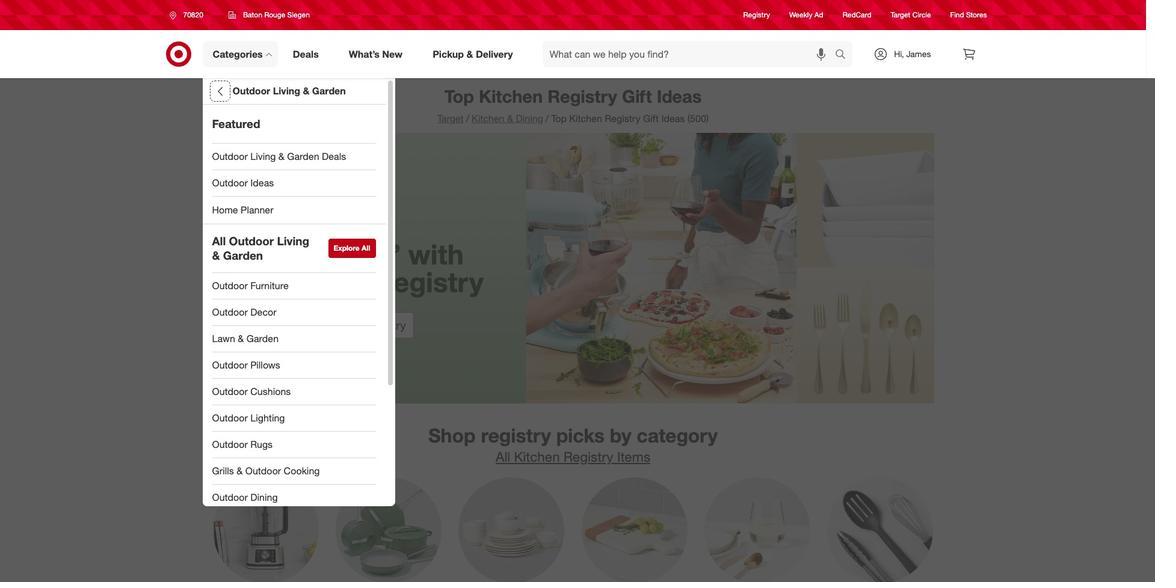 Task type: describe. For each thing, give the bounding box(es) containing it.
2 vertical spatial ideas
[[251, 177, 274, 189]]

kitchen & dining link
[[472, 113, 543, 125]]

outdoor for outdoor furniture
[[212, 280, 248, 292]]

weekly ad
[[790, 10, 824, 20]]

outdoor furniture link
[[203, 273, 386, 299]]

decor
[[251, 306, 277, 318]]

hi, james
[[895, 49, 932, 59]]

1 horizontal spatial all
[[362, 244, 370, 253]]

featured
[[212, 117, 260, 131]]

new
[[382, 48, 403, 60]]

what's
[[349, 48, 380, 60]]

outdoor for outdoor ideas
[[212, 177, 248, 189]]

target link
[[438, 113, 464, 125]]

do"
[[356, 238, 401, 271]]

outdoor pillows link
[[203, 352, 386, 379]]

& inside all outdoor living & garden
[[212, 248, 220, 262]]

furniture
[[251, 280, 289, 292]]

& right lawn
[[238, 333, 244, 345]]

ad
[[815, 10, 824, 20]]

target for target circle
[[891, 10, 911, 20]]

lawn & garden
[[212, 333, 279, 345]]

couple cheers after making homemade pizzas. silverware and bowls in view. image
[[212, 133, 935, 404]]

living for outdoor living & garden
[[273, 85, 300, 97]]

2 / from the left
[[546, 113, 549, 125]]

all kitchen registry items link
[[496, 449, 651, 465]]

& right grills
[[237, 465, 243, 477]]

target circle
[[891, 10, 932, 20]]

cooking
[[284, 465, 320, 477]]

outdoor dining
[[212, 492, 278, 504]]

"i
[[328, 238, 348, 271]]

redcard link
[[843, 10, 872, 20]]

outdoor ideas
[[212, 177, 274, 189]]

rugs
[[251, 439, 273, 451]]

james
[[907, 49, 932, 59]]

siegen
[[287, 10, 310, 19]]

top kitchen registry gift ideas target / kitchen & dining / top kitchen registry gift ideas (500)
[[438, 85, 709, 125]]

home planner link
[[203, 197, 386, 223]]

home
[[212, 204, 238, 216]]

say "i do" with wedding registry
[[253, 238, 484, 299]]

baton rouge siegen
[[243, 10, 310, 19]]

outdoor for outdoor living & garden deals
[[212, 151, 248, 163]]

deals link
[[283, 41, 334, 67]]

shop registry picks by category all kitchen registry items
[[429, 424, 718, 465]]

dining inside top kitchen registry gift ideas target / kitchen & dining / top kitchen registry gift ideas (500)
[[516, 113, 543, 125]]

find stores link
[[951, 10, 987, 20]]

70820 button
[[162, 4, 216, 26]]

outdoor for outdoor dining
[[212, 492, 248, 504]]

outdoor ideas link
[[203, 170, 386, 197]]

registry
[[481, 424, 551, 448]]

category
[[637, 424, 718, 448]]

outdoor living & garden
[[233, 85, 346, 97]]

0 vertical spatial gift
[[622, 85, 652, 107]]

explore all
[[334, 244, 370, 253]]

find stores
[[951, 10, 987, 20]]

pickup & delivery link
[[423, 41, 528, 67]]

search button
[[830, 41, 859, 70]]

hi,
[[895, 49, 904, 59]]

categories
[[213, 48, 263, 60]]

target circle link
[[891, 10, 932, 20]]

outdoor decor
[[212, 306, 277, 318]]

outdoor pillows
[[212, 359, 280, 371]]

search
[[830, 49, 859, 61]]

wedding
[[253, 265, 366, 299]]

grills & outdoor cooking
[[212, 465, 320, 477]]

outdoor down rugs
[[245, 465, 281, 477]]

1 vertical spatial ideas
[[662, 113, 685, 125]]

& up outdoor ideas link on the top
[[279, 151, 285, 163]]

all inside shop registry picks by category all kitchen registry items
[[496, 449, 511, 465]]

& down deals link
[[303, 85, 310, 97]]

pickup & delivery
[[433, 48, 513, 60]]

outdoor lighting
[[212, 412, 285, 424]]

dining inside "link"
[[251, 492, 278, 504]]

outdoor living & garden deals link
[[203, 144, 386, 170]]

pickup
[[433, 48, 464, 60]]

outdoor for outdoor rugs
[[212, 439, 248, 451]]

weekly
[[790, 10, 813, 20]]

all outdoor living & garden
[[212, 234, 310, 262]]

(500)
[[688, 113, 709, 125]]

grills & outdoor cooking link
[[203, 458, 386, 485]]

say
[[272, 238, 320, 271]]



Task type: vqa. For each thing, say whether or not it's contained in the screenshot.
Add to cart button corresponding to Be Rooted 2pk Ballpoint Pens Gold with Black Crystal Black Ink
no



Task type: locate. For each thing, give the bounding box(es) containing it.
rouge
[[264, 10, 285, 19]]

outdoor up outdoor ideas at the left
[[212, 151, 248, 163]]

all
[[212, 234, 226, 248], [362, 244, 370, 253], [496, 449, 511, 465]]

registry inside shop registry picks by category all kitchen registry items
[[564, 449, 614, 465]]

outdoor for outdoor cushions
[[212, 386, 248, 398]]

living for outdoor living & garden deals
[[251, 151, 276, 163]]

1 horizontal spatial deals
[[322, 151, 346, 163]]

target inside top kitchen registry gift ideas target / kitchen & dining / top kitchen registry gift ideas (500)
[[438, 113, 464, 125]]

0 horizontal spatial target
[[330, 319, 361, 332]]

deals
[[293, 48, 319, 60], [322, 151, 346, 163]]

1 vertical spatial gift
[[643, 113, 659, 125]]

70820
[[183, 10, 203, 19]]

outdoor down grills
[[212, 492, 248, 504]]

/ right target link
[[466, 113, 469, 125]]

1 / from the left
[[466, 113, 469, 125]]

all right "explore" at the top
[[362, 244, 370, 253]]

all inside all outdoor living & garden
[[212, 234, 226, 248]]

outdoor down outdoor pillows on the left bottom
[[212, 386, 248, 398]]

target registry button
[[322, 313, 414, 339]]

target left circle on the right top of page
[[891, 10, 911, 20]]

living inside all outdoor living & garden
[[277, 234, 310, 248]]

lawn
[[212, 333, 235, 345]]

outdoor for outdoor pillows
[[212, 359, 248, 371]]

0 vertical spatial living
[[273, 85, 300, 97]]

outdoor dining link
[[203, 485, 386, 511]]

2 horizontal spatial all
[[496, 449, 511, 465]]

outdoor lighting link
[[203, 405, 386, 432]]

0 vertical spatial deals
[[293, 48, 319, 60]]

1 horizontal spatial /
[[546, 113, 549, 125]]

outdoor up "outdoor rugs"
[[212, 412, 248, 424]]

target left kitchen & dining link
[[438, 113, 464, 125]]

gift
[[622, 85, 652, 107], [643, 113, 659, 125]]

shop
[[429, 424, 476, 448]]

find
[[951, 10, 965, 20]]

registry inside say "i do" with wedding registry
[[374, 265, 484, 299]]

delivery
[[476, 48, 513, 60]]

baton rouge siegen button
[[221, 4, 318, 26]]

outdoor for outdoor living & garden
[[233, 85, 270, 97]]

with
[[408, 238, 464, 271]]

weekly ad link
[[790, 10, 824, 20]]

kitchen
[[479, 85, 543, 107], [472, 113, 505, 125], [570, 113, 602, 125], [514, 449, 560, 465]]

home planner
[[212, 204, 274, 216]]

0 horizontal spatial top
[[445, 85, 474, 107]]

0 vertical spatial dining
[[516, 113, 543, 125]]

kitchen inside shop registry picks by category all kitchen registry items
[[514, 449, 560, 465]]

/ right kitchen & dining link
[[546, 113, 549, 125]]

1 vertical spatial dining
[[251, 492, 278, 504]]

0 horizontal spatial /
[[466, 113, 469, 125]]

living down home planner link
[[277, 234, 310, 248]]

all down registry at left
[[496, 449, 511, 465]]

ideas up the "planner"
[[251, 177, 274, 189]]

outdoor up grills
[[212, 439, 248, 451]]

target down wedding
[[330, 319, 361, 332]]

top
[[445, 85, 474, 107], [551, 113, 567, 125]]

1 vertical spatial living
[[251, 151, 276, 163]]

picks
[[557, 424, 605, 448]]

outdoor up featured
[[233, 85, 270, 97]]

dining
[[516, 113, 543, 125], [251, 492, 278, 504]]

explore
[[334, 244, 360, 253]]

2 vertical spatial living
[[277, 234, 310, 248]]

1 vertical spatial target
[[438, 113, 464, 125]]

1 vertical spatial top
[[551, 113, 567, 125]]

redcard
[[843, 10, 872, 20]]

deals down siegen
[[293, 48, 319, 60]]

lighting
[[251, 412, 285, 424]]

target inside button
[[330, 319, 361, 332]]

outdoor inside all outdoor living & garden
[[229, 234, 274, 248]]

& up outdoor furniture
[[212, 248, 220, 262]]

outdoor rugs link
[[203, 432, 386, 458]]

garden inside all outdoor living & garden
[[223, 248, 263, 262]]

2 vertical spatial target
[[330, 319, 361, 332]]

0 horizontal spatial deals
[[293, 48, 319, 60]]

/
[[466, 113, 469, 125], [546, 113, 549, 125]]

registry
[[744, 10, 770, 20], [548, 85, 618, 107], [605, 113, 641, 125], [374, 265, 484, 299], [364, 319, 406, 332], [564, 449, 614, 465]]

0 vertical spatial target
[[891, 10, 911, 20]]

ideas left (500)
[[662, 113, 685, 125]]

registry link
[[744, 10, 770, 20]]

pillows
[[251, 359, 280, 371]]

outdoor decor link
[[203, 299, 386, 326]]

what's new
[[349, 48, 403, 60]]

1 vertical spatial deals
[[322, 151, 346, 163]]

outdoor down the "planner"
[[229, 234, 274, 248]]

1 horizontal spatial top
[[551, 113, 567, 125]]

stores
[[967, 10, 987, 20]]

top right kitchen & dining link
[[551, 113, 567, 125]]

circle
[[913, 10, 932, 20]]

& right pickup
[[467, 48, 473, 60]]

What can we help you find? suggestions appear below search field
[[543, 41, 839, 67]]

outdoor cushions link
[[203, 379, 386, 405]]

living up outdoor ideas at the left
[[251, 151, 276, 163]]

by
[[610, 424, 632, 448]]

1 horizontal spatial target
[[438, 113, 464, 125]]

registry inside button
[[364, 319, 406, 332]]

outdoor up outdoor decor
[[212, 280, 248, 292]]

deals up outdoor ideas link on the top
[[322, 151, 346, 163]]

0 vertical spatial ideas
[[657, 85, 702, 107]]

outdoor for outdoor decor
[[212, 306, 248, 318]]

& right target link
[[507, 113, 513, 125]]

living
[[273, 85, 300, 97], [251, 151, 276, 163], [277, 234, 310, 248]]

all down home
[[212, 234, 226, 248]]

garden up outdoor furniture
[[223, 248, 263, 262]]

0 horizontal spatial dining
[[251, 492, 278, 504]]

outdoor
[[233, 85, 270, 97], [212, 151, 248, 163], [212, 177, 248, 189], [229, 234, 274, 248], [212, 280, 248, 292], [212, 306, 248, 318], [212, 359, 248, 371], [212, 386, 248, 398], [212, 412, 248, 424], [212, 439, 248, 451], [245, 465, 281, 477], [212, 492, 248, 504]]

living down deals link
[[273, 85, 300, 97]]

outdoor cushions
[[212, 386, 291, 398]]

1 horizontal spatial dining
[[516, 113, 543, 125]]

2 horizontal spatial target
[[891, 10, 911, 20]]

grills
[[212, 465, 234, 477]]

outdoor up home
[[212, 177, 248, 189]]

outdoor living & garden deals
[[212, 151, 346, 163]]

top up target link
[[445, 85, 474, 107]]

garden down deals link
[[312, 85, 346, 97]]

garden
[[312, 85, 346, 97], [287, 151, 319, 163], [223, 248, 263, 262], [247, 333, 279, 345]]

outdoor up lawn
[[212, 306, 248, 318]]

&
[[467, 48, 473, 60], [303, 85, 310, 97], [507, 113, 513, 125], [279, 151, 285, 163], [212, 248, 220, 262], [238, 333, 244, 345], [237, 465, 243, 477]]

outdoor for outdoor lighting
[[212, 412, 248, 424]]

what's new link
[[339, 41, 418, 67]]

outdoor furniture
[[212, 280, 289, 292]]

planner
[[241, 204, 274, 216]]

items
[[617, 449, 651, 465]]

target for target registry
[[330, 319, 361, 332]]

explore all link
[[328, 239, 376, 258]]

target
[[891, 10, 911, 20], [438, 113, 464, 125], [330, 319, 361, 332]]

cushions
[[251, 386, 291, 398]]

garden up outdoor ideas link on the top
[[287, 151, 319, 163]]

categories link
[[203, 41, 278, 67]]

0 vertical spatial top
[[445, 85, 474, 107]]

outdoor down lawn
[[212, 359, 248, 371]]

ideas up (500)
[[657, 85, 702, 107]]

& inside top kitchen registry gift ideas target / kitchen & dining / top kitchen registry gift ideas (500)
[[507, 113, 513, 125]]

baton
[[243, 10, 262, 19]]

0 horizontal spatial all
[[212, 234, 226, 248]]

ideas
[[657, 85, 702, 107], [662, 113, 685, 125], [251, 177, 274, 189]]

lawn & garden link
[[203, 326, 386, 352]]

garden down decor
[[247, 333, 279, 345]]

outdoor rugs
[[212, 439, 273, 451]]

target registry
[[330, 319, 406, 332]]



